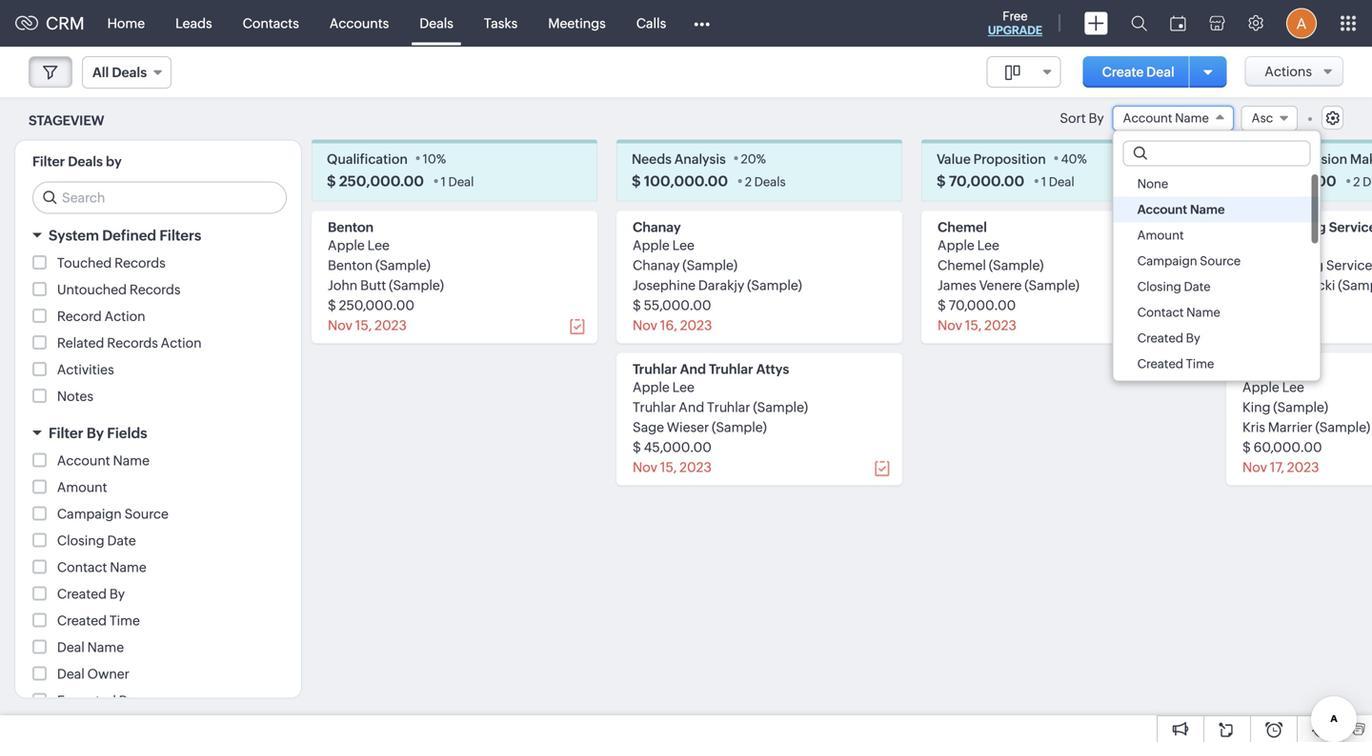 Task type: vqa. For each thing, say whether or not it's contained in the screenshot.
size field
no



Task type: describe. For each thing, give the bounding box(es) containing it.
1 250,000.00 from the top
[[339, 173, 424, 189]]

home link
[[92, 0, 160, 46]]

1 vertical spatial created time
[[57, 613, 140, 628]]

name inside account name 'field'
[[1175, 111, 1209, 125]]

(sample) up "kris marrier (sample)" link
[[1273, 400, 1328, 415]]

campaign inside option
[[1137, 254, 1197, 268]]

record action
[[57, 309, 145, 324]]

(samp
[[1338, 278, 1372, 293]]

meetings
[[548, 16, 606, 31]]

closing date inside option
[[1137, 279, 1211, 294]]

source inside option
[[1200, 254, 1241, 268]]

marrier
[[1268, 420, 1313, 435]]

amount inside option
[[1137, 228, 1184, 242]]

deal up deal owner
[[57, 640, 85, 655]]

1 vertical spatial campaign source
[[57, 506, 168, 521]]

capla
[[1242, 278, 1278, 293]]

benton (sample) link
[[328, 258, 430, 273]]

campaign source inside option
[[1137, 254, 1241, 268]]

identify
[[1242, 151, 1290, 167]]

deal name option
[[1113, 377, 1320, 402]]

1 deal for 250,000.00
[[441, 175, 474, 189]]

nov inside feltz printing service capla paprocki (samp $ 45,000.00 nov 18, 2023
[[1242, 318, 1267, 333]]

$ 105,000.00
[[1242, 173, 1336, 189]]

filter by fields
[[49, 425, 147, 441]]

tasks link
[[469, 0, 533, 46]]

100,000.00
[[644, 173, 728, 189]]

truhlar down 16, at the left
[[633, 361, 677, 377]]

2 for $ 105,000.00
[[1353, 175, 1360, 189]]

value proposition
[[937, 151, 1046, 167]]

18,
[[1270, 318, 1287, 333]]

name inside deal name option
[[1165, 382, 1199, 397]]

crm link
[[15, 14, 84, 33]]

king
[[1242, 400, 1271, 415]]

records for touched
[[114, 255, 165, 270]]

chemel link
[[938, 219, 987, 235]]

15, inside james venere (sample) $ 70,000.00 nov 15, 2023
[[965, 318, 982, 333]]

105,000.00
[[1254, 173, 1336, 189]]

$ inside chanay apple lee chanay (sample) josephine darakjy (sample) $ 55,000.00 nov 16, 2023
[[633, 298, 641, 313]]

related
[[57, 335, 104, 350]]

defined
[[102, 227, 156, 244]]

% for $ 70,000.00
[[1077, 152, 1087, 166]]

1 vertical spatial closing date
[[57, 533, 136, 548]]

notes
[[57, 389, 93, 404]]

system
[[49, 227, 99, 244]]

17,
[[1270, 460, 1284, 475]]

1 vertical spatial source
[[124, 506, 168, 521]]

records for untouched
[[129, 282, 181, 297]]

250,000.00 inside benton apple lee benton (sample) john butt (sample) $ 250,000.00
[[339, 298, 415, 313]]

10 %
[[423, 152, 446, 166]]

sage wieser (sample) link
[[633, 420, 767, 435]]

deal down 40
[[1049, 175, 1074, 189]]

20
[[741, 152, 756, 166]]

free upgrade
[[988, 9, 1042, 37]]

$ down the identify
[[1242, 173, 1251, 189]]

1 for $ 250,000.00
[[441, 175, 446, 189]]

deal name inside option
[[1137, 382, 1199, 397]]

service for feltz printing service capla paprocki (samp $ 45,000.00 nov 18, 2023
[[1326, 258, 1372, 273]]

truhlar and truhlar (sample) link
[[633, 400, 808, 415]]

60,000.00
[[1254, 440, 1322, 455]]

create deal button
[[1083, 56, 1194, 88]]

butt
[[360, 278, 386, 293]]

deals link
[[404, 0, 469, 46]]

apple for chemel
[[938, 238, 975, 253]]

deals for 2 deals
[[754, 175, 786, 189]]

% for $ 250,000.00
[[436, 152, 446, 166]]

printing for feltz printing service capla paprocki (samp $ 45,000.00 nov 18, 2023
[[1275, 258, 1323, 273]]

40 %
[[1061, 152, 1087, 166]]

20 %
[[741, 152, 766, 166]]

wieser
[[667, 420, 709, 435]]

(sample) up josephine darakjy (sample) link
[[682, 258, 737, 273]]

crm
[[46, 14, 84, 33]]

expected
[[57, 693, 116, 708]]

$ inside truhlar and truhlar attys apple lee truhlar and truhlar (sample) sage wieser (sample) $ 45,000.00 nov 15, 2023
[[633, 440, 641, 455]]

home
[[107, 16, 145, 31]]

0 horizontal spatial created by
[[57, 586, 125, 602]]

1 benton from the top
[[328, 219, 374, 235]]

$ down value
[[937, 173, 946, 189]]

account inside 'field'
[[1123, 111, 1172, 125]]

1 deal for 70,000.00
[[1041, 175, 1074, 189]]

0 horizontal spatial date
[[107, 533, 136, 548]]

$ 70,000.00
[[937, 173, 1024, 189]]

0 horizontal spatial contact name
[[57, 560, 147, 575]]

2023 inside truhlar and truhlar attys apple lee truhlar and truhlar (sample) sage wieser (sample) $ 45,000.00 nov 15, 2023
[[680, 460, 712, 475]]

by
[[106, 154, 122, 169]]

sage
[[633, 420, 664, 435]]

record
[[57, 309, 102, 324]]

needs
[[632, 151, 672, 167]]

lee inside truhlar and truhlar attys apple lee truhlar and truhlar (sample) sage wieser (sample) $ 45,000.00 nov 15, 2023
[[672, 380, 695, 395]]

james venere (sample) $ 70,000.00 nov 15, 2023
[[938, 278, 1079, 333]]

decision
[[1293, 151, 1347, 167]]

(sample) up john butt (sample) link
[[375, 258, 430, 273]]

system defined filters
[[49, 227, 201, 244]]

contacts link
[[227, 0, 314, 46]]

by inside option
[[1186, 331, 1200, 345]]

james venere (sample) link
[[938, 278, 1079, 293]]

account name option
[[1113, 197, 1320, 222]]

kris
[[1242, 420, 1265, 435]]

(sample) down truhlar and truhlar (sample) link on the bottom of page
[[712, 420, 767, 435]]

qualification
[[327, 151, 408, 167]]

deal owner
[[57, 666, 129, 682]]

apple lee king (sample) kris marrier (sample) $ 60,000.00 nov 17, 2023
[[1242, 380, 1370, 475]]

venere
[[979, 278, 1022, 293]]

tasks
[[484, 16, 518, 31]]

lee for chemel
[[977, 238, 999, 253]]

deal right $ 250,000.00
[[448, 175, 474, 189]]

fields
[[107, 425, 147, 441]]

Search text field
[[33, 182, 286, 213]]

king (sample) link
[[1242, 400, 1328, 415]]

$ inside apple lee king (sample) kris marrier (sample) $ 60,000.00 nov 17, 2023
[[1242, 440, 1251, 455]]

filter for filter by fields
[[49, 425, 83, 441]]

kris marrier (sample) link
[[1242, 420, 1370, 435]]

2023 inside chanay apple lee chanay (sample) josephine darakjy (sample) $ 55,000.00 nov 16, 2023
[[680, 318, 712, 333]]

none
[[1137, 177, 1168, 191]]

account name inside option
[[1137, 202, 1225, 217]]

system defined filters button
[[15, 218, 301, 252]]

chanay apple lee chanay (sample) josephine darakjy (sample) $ 55,000.00 nov 16, 2023
[[633, 219, 802, 333]]

(sample) down attys
[[753, 400, 808, 415]]

leads link
[[160, 0, 227, 46]]

by inside dropdown button
[[87, 425, 104, 441]]

analysis
[[674, 151, 726, 167]]

amount option
[[1113, 222, 1320, 248]]

1 vertical spatial contact
[[57, 560, 107, 575]]

feltz for feltz printing service
[[1242, 219, 1273, 235]]

contact inside contact name option
[[1137, 305, 1184, 319]]

% for $ 100,000.00
[[756, 152, 766, 166]]

1 vertical spatial time
[[109, 613, 140, 628]]

accounts link
[[314, 0, 404, 46]]

attys
[[756, 361, 789, 377]]

chemel apple lee
[[938, 219, 999, 253]]

feltz printing service
[[1242, 219, 1372, 235]]

2 for $ 100,000.00
[[745, 175, 752, 189]]

calls link
[[621, 0, 681, 46]]

contact name inside option
[[1137, 305, 1220, 319]]

deals for filter deals by
[[68, 154, 103, 169]]

nov inside apple lee king (sample) kris marrier (sample) $ 60,000.00 nov 17, 2023
[[1242, 460, 1267, 475]]



Task type: locate. For each thing, give the bounding box(es) containing it.
0 horizontal spatial action
[[104, 309, 145, 324]]

by up the owner
[[109, 586, 125, 602]]

0 horizontal spatial amount
[[57, 480, 107, 495]]

0 vertical spatial 45,000.00
[[1254, 298, 1321, 313]]

0 vertical spatial campaign
[[1137, 254, 1197, 268]]

0 horizontal spatial created time
[[57, 613, 140, 628]]

0 vertical spatial time
[[1186, 357, 1214, 371]]

45,000.00 inside truhlar and truhlar attys apple lee truhlar and truhlar (sample) sage wieser (sample) $ 45,000.00 nov 15, 2023
[[644, 440, 712, 455]]

truhlar and truhlar attys apple lee truhlar and truhlar (sample) sage wieser (sample) $ 45,000.00 nov 15, 2023
[[633, 361, 808, 475]]

proposition
[[973, 151, 1046, 167]]

identify decision mak
[[1242, 151, 1372, 167]]

$ down james
[[938, 298, 946, 313]]

none option
[[1113, 171, 1320, 197]]

apple for benton
[[328, 238, 365, 253]]

(sample) right darakjy
[[747, 278, 802, 293]]

0 horizontal spatial 15,
[[660, 460, 677, 475]]

$ down qualification
[[327, 173, 336, 189]]

None text field
[[1124, 141, 1310, 165]]

records for related
[[107, 335, 158, 350]]

1 horizontal spatial 2
[[1353, 175, 1360, 189]]

1 horizontal spatial deals
[[420, 16, 453, 31]]

0 vertical spatial and
[[680, 361, 706, 377]]

account down the create deal
[[1123, 111, 1172, 125]]

chanay (sample) link
[[633, 258, 737, 273]]

1 vertical spatial action
[[161, 335, 202, 350]]

by down contact name option
[[1186, 331, 1200, 345]]

2 deals
[[745, 175, 786, 189]]

printing up capla paprocki (samp link
[[1275, 258, 1323, 273]]

0 vertical spatial created by
[[1137, 331, 1200, 345]]

2 1 deal from the left
[[1041, 175, 1074, 189]]

printing
[[1275, 219, 1326, 235], [1275, 258, 1323, 273]]

1 horizontal spatial time
[[1186, 357, 1214, 371]]

1 feltz from the top
[[1242, 219, 1273, 235]]

1 vertical spatial filter
[[49, 425, 83, 441]]

0 horizontal spatial contact
[[57, 560, 107, 575]]

deals left by
[[68, 154, 103, 169]]

records down touched records
[[129, 282, 181, 297]]

(sample) right venere on the right of page
[[1024, 278, 1079, 293]]

feltz printing service link down "105,000.00"
[[1242, 219, 1372, 235]]

filter for filter deals by
[[32, 154, 65, 169]]

closing date option
[[1113, 274, 1320, 299]]

lee inside benton apple lee benton (sample) john butt (sample) $ 250,000.00
[[367, 238, 390, 253]]

1 2 from the left
[[745, 175, 752, 189]]

1 horizontal spatial 45,000.00
[[1254, 298, 1321, 313]]

truhlar and truhlar attys link
[[633, 361, 789, 377]]

40
[[1061, 152, 1077, 166]]

action down "untouched records"
[[161, 335, 202, 350]]

45,000.00 inside feltz printing service capla paprocki (samp $ 45,000.00 nov 18, 2023
[[1254, 298, 1321, 313]]

1 vertical spatial printing
[[1275, 258, 1323, 273]]

chanay up josephine in the top of the page
[[633, 258, 680, 273]]

revenue
[[119, 693, 173, 708]]

55,000.00
[[644, 298, 711, 313]]

1 vertical spatial contact name
[[57, 560, 147, 575]]

2 250,000.00 from the top
[[339, 298, 415, 313]]

0 vertical spatial amount
[[1137, 228, 1184, 242]]

nov inside james venere (sample) $ 70,000.00 nov 15, 2023
[[938, 318, 962, 333]]

1 horizontal spatial contact name
[[1137, 305, 1220, 319]]

benton up john
[[328, 258, 373, 273]]

1 vertical spatial account name
[[1137, 202, 1225, 217]]

nov left 18,
[[1242, 318, 1267, 333]]

capla paprocki (samp link
[[1242, 278, 1372, 293]]

$ down josephine in the top of the page
[[633, 298, 641, 313]]

time up deal name option
[[1186, 357, 1214, 371]]

chemel
[[938, 219, 987, 235]]

sort by
[[1060, 111, 1104, 126]]

feltz printing service capla paprocki (samp $ 45,000.00 nov 18, 2023
[[1242, 258, 1372, 333]]

0 vertical spatial feltz printing service link
[[1242, 219, 1372, 235]]

1 deal down 40
[[1041, 175, 1074, 189]]

filter by fields button
[[15, 416, 301, 450]]

lee down truhlar and truhlar attys link
[[672, 380, 695, 395]]

nov left 16, at the left
[[633, 318, 657, 333]]

account name
[[1123, 111, 1209, 125], [1137, 202, 1225, 217], [57, 453, 150, 468]]

0 vertical spatial campaign source
[[1137, 254, 1241, 268]]

250,000.00 down qualification
[[339, 173, 424, 189]]

create deal
[[1102, 64, 1175, 80]]

1 for $ 70,000.00
[[1041, 175, 1046, 189]]

0 vertical spatial service
[[1329, 219, 1372, 235]]

apple up the sage
[[633, 380, 670, 395]]

list box
[[1113, 171, 1320, 402]]

records down the defined
[[114, 255, 165, 270]]

2 70,000.00 from the top
[[949, 298, 1016, 313]]

deals left tasks link
[[420, 16, 453, 31]]

1 vertical spatial records
[[129, 282, 181, 297]]

0 horizontal spatial 1
[[441, 175, 446, 189]]

account name down none
[[1137, 202, 1225, 217]]

$ down john
[[328, 298, 336, 313]]

josephine darakjy (sample) link
[[633, 278, 802, 293]]

2 horizontal spatial %
[[1077, 152, 1087, 166]]

amount down none
[[1137, 228, 1184, 242]]

0 horizontal spatial campaign source
[[57, 506, 168, 521]]

1 1 deal from the left
[[441, 175, 474, 189]]

$ inside feltz printing service capla paprocki (samp $ 45,000.00 nov 18, 2023
[[1242, 298, 1251, 313]]

2 2 from the left
[[1353, 175, 1360, 189]]

0 horizontal spatial 1 deal
[[441, 175, 474, 189]]

2 chanay from the top
[[633, 258, 680, 273]]

create
[[1102, 64, 1144, 80]]

amount down filter by fields
[[57, 480, 107, 495]]

apple inside benton apple lee benton (sample) john butt (sample) $ 250,000.00
[[328, 238, 365, 253]]

feltz up the campaign source option
[[1242, 219, 1273, 235]]

darakjy
[[698, 278, 744, 293]]

0 horizontal spatial 45,000.00
[[644, 440, 712, 455]]

1 horizontal spatial created time
[[1137, 357, 1214, 371]]

0 horizontal spatial deal name
[[57, 640, 124, 655]]

15, inside truhlar and truhlar attys apple lee truhlar and truhlar (sample) sage wieser (sample) $ 45,000.00 nov 15, 2023
[[660, 460, 677, 475]]

name inside account name option
[[1190, 202, 1225, 217]]

created
[[1137, 331, 1183, 345], [1137, 357, 1183, 371], [57, 586, 107, 602], [57, 613, 107, 628]]

% down sort by
[[1077, 152, 1087, 166]]

account inside option
[[1137, 202, 1187, 217]]

1 deal down 10 %
[[441, 175, 474, 189]]

nov
[[633, 318, 657, 333], [938, 318, 962, 333], [1242, 318, 1267, 333], [633, 460, 657, 475], [1242, 460, 1267, 475]]

action
[[104, 309, 145, 324], [161, 335, 202, 350]]

0 vertical spatial feltz
[[1242, 219, 1273, 235]]

2 vertical spatial account name
[[57, 453, 150, 468]]

2 % from the left
[[756, 152, 766, 166]]

lee inside chanay apple lee chanay (sample) josephine darakjy (sample) $ 55,000.00 nov 16, 2023
[[672, 238, 695, 253]]

0 vertical spatial benton
[[328, 219, 374, 235]]

stageview
[[29, 113, 104, 128]]

2 left de
[[1353, 175, 1360, 189]]

70,000.00 down value proposition
[[949, 173, 1024, 189]]

0 vertical spatial closing
[[1137, 279, 1181, 294]]

2023 down 60,000.00
[[1287, 460, 1319, 475]]

1 70,000.00 from the top
[[949, 173, 1024, 189]]

1 1 from the left
[[441, 175, 446, 189]]

filter down stageview
[[32, 154, 65, 169]]

filters
[[159, 227, 201, 244]]

lee up chanay (sample) link
[[672, 238, 695, 253]]

45,000.00 up 18,
[[1254, 298, 1321, 313]]

2023 right 18,
[[1289, 318, 1322, 333]]

2 vertical spatial records
[[107, 335, 158, 350]]

70,000.00 down venere on the right of page
[[949, 298, 1016, 313]]

created by
[[1137, 331, 1200, 345], [57, 586, 125, 602]]

service inside feltz printing service capla paprocki (samp $ 45,000.00 nov 18, 2023
[[1326, 258, 1372, 273]]

0 vertical spatial contact name
[[1137, 305, 1220, 319]]

account
[[1123, 111, 1172, 125], [1137, 202, 1187, 217], [57, 453, 110, 468]]

campaign down filter by fields
[[57, 506, 122, 521]]

calls
[[636, 16, 666, 31]]

0 vertical spatial records
[[114, 255, 165, 270]]

1 % from the left
[[436, 152, 446, 166]]

apple inside apple lee king (sample) kris marrier (sample) $ 60,000.00 nov 17, 2023
[[1242, 380, 1279, 395]]

15, down james
[[965, 318, 982, 333]]

1 horizontal spatial closing
[[1137, 279, 1181, 294]]

john
[[328, 278, 358, 293]]

1 vertical spatial 15,
[[660, 460, 677, 475]]

deals
[[420, 16, 453, 31], [68, 154, 103, 169], [754, 175, 786, 189]]

0 horizontal spatial campaign
[[57, 506, 122, 521]]

mak
[[1350, 151, 1372, 167]]

0 horizontal spatial 2
[[745, 175, 752, 189]]

campaign source down amount option
[[1137, 254, 1241, 268]]

account name down filter by fields
[[57, 453, 150, 468]]

related records action
[[57, 335, 202, 350]]

created by inside option
[[1137, 331, 1200, 345]]

$ inside benton apple lee benton (sample) john butt (sample) $ 250,000.00
[[328, 298, 336, 313]]

2023 down sage wieser (sample) link
[[680, 460, 712, 475]]

and up wieser
[[679, 400, 704, 415]]

0 vertical spatial account
[[1123, 111, 1172, 125]]

service up (samp at the right of the page
[[1326, 258, 1372, 273]]

16,
[[660, 318, 677, 333]]

45,000.00 down wieser
[[644, 440, 712, 455]]

1 feltz printing service link from the top
[[1242, 219, 1372, 235]]

by right sort
[[1089, 111, 1104, 126]]

2 1 from the left
[[1041, 175, 1046, 189]]

0 vertical spatial chanay
[[633, 219, 681, 235]]

chanay
[[633, 219, 681, 235], [633, 258, 680, 273]]

source down filter by fields dropdown button
[[124, 506, 168, 521]]

lee for chanay
[[672, 238, 695, 253]]

contact name option
[[1113, 299, 1320, 325]]

lee for benton
[[367, 238, 390, 253]]

name inside contact name option
[[1186, 305, 1220, 319]]

printing for feltz printing service
[[1275, 219, 1326, 235]]

2023
[[680, 318, 712, 333], [984, 318, 1017, 333], [1289, 318, 1322, 333], [680, 460, 712, 475], [1287, 460, 1319, 475]]

date inside closing date option
[[1184, 279, 1211, 294]]

created by option
[[1113, 325, 1320, 351]]

by
[[1089, 111, 1104, 126], [1186, 331, 1200, 345], [87, 425, 104, 441], [109, 586, 125, 602]]

1 horizontal spatial contact
[[1137, 305, 1184, 319]]

1 horizontal spatial 1
[[1041, 175, 1046, 189]]

service down 2 de
[[1329, 219, 1372, 235]]

campaign down amount option
[[1137, 254, 1197, 268]]

value
[[937, 151, 971, 167]]

upgrade
[[988, 24, 1042, 37]]

contact name
[[1137, 305, 1220, 319], [57, 560, 147, 575]]

printing down "105,000.00"
[[1275, 219, 1326, 235]]

0 horizontal spatial closing
[[57, 533, 104, 548]]

free
[[1003, 9, 1028, 23]]

nov inside chanay apple lee chanay (sample) josephine darakjy (sample) $ 55,000.00 nov 16, 2023
[[633, 318, 657, 333]]

0 horizontal spatial source
[[124, 506, 168, 521]]

source up closing date option
[[1200, 254, 1241, 268]]

created by down contact name option
[[1137, 331, 1200, 345]]

1 vertical spatial campaign
[[57, 506, 122, 521]]

created time option
[[1113, 351, 1320, 377]]

feltz printing service link up capla paprocki (samp link
[[1242, 258, 1372, 273]]

deal down created time option
[[1137, 382, 1163, 397]]

(sample)
[[375, 258, 430, 273], [682, 258, 737, 273], [389, 278, 444, 293], [747, 278, 802, 293], [1024, 278, 1079, 293], [753, 400, 808, 415], [1273, 400, 1328, 415], [712, 420, 767, 435], [1315, 420, 1370, 435]]

Account Name field
[[1112, 106, 1234, 131]]

time up the owner
[[109, 613, 140, 628]]

0 horizontal spatial closing date
[[57, 533, 136, 548]]

15, down wieser
[[660, 460, 677, 475]]

0 vertical spatial filter
[[32, 154, 65, 169]]

2023 down 55,000.00
[[680, 318, 712, 333]]

2 feltz from the top
[[1242, 258, 1272, 273]]

apple inside chanay apple lee chanay (sample) josephine darakjy (sample) $ 55,000.00 nov 16, 2023
[[633, 238, 670, 253]]

touched
[[57, 255, 112, 270]]

1 vertical spatial amount
[[57, 480, 107, 495]]

(sample) right marrier
[[1315, 420, 1370, 435]]

10
[[423, 152, 436, 166]]

% up 2 deals
[[756, 152, 766, 166]]

untouched records
[[57, 282, 181, 297]]

truhlar up sage wieser (sample) link
[[707, 400, 750, 415]]

benton apple lee benton (sample) john butt (sample) $ 250,000.00
[[328, 219, 444, 313]]

0 vertical spatial printing
[[1275, 219, 1326, 235]]

deal up expected
[[57, 666, 85, 682]]

2 benton from the top
[[328, 258, 373, 273]]

1 horizontal spatial campaign source
[[1137, 254, 1241, 268]]

250,000.00
[[339, 173, 424, 189], [339, 298, 415, 313]]

deal name up deal owner
[[57, 640, 124, 655]]

2 de
[[1353, 175, 1372, 189]]

$ down needs
[[632, 173, 641, 189]]

1 horizontal spatial 15,
[[965, 318, 982, 333]]

campaign source option
[[1113, 248, 1320, 274]]

calendar image
[[1170, 16, 1186, 31]]

nov left 17, on the right of page
[[1242, 460, 1267, 475]]

time inside option
[[1186, 357, 1214, 371]]

2 down 20
[[745, 175, 752, 189]]

1 down 10 %
[[441, 175, 446, 189]]

lee down chemel link
[[977, 238, 999, 253]]

0 vertical spatial contact
[[1137, 305, 1184, 319]]

1 vertical spatial feltz
[[1242, 258, 1272, 273]]

0 vertical spatial source
[[1200, 254, 1241, 268]]

nov down james
[[938, 318, 962, 333]]

0 vertical spatial action
[[104, 309, 145, 324]]

sort
[[1060, 111, 1086, 126]]

deals down 20 %
[[754, 175, 786, 189]]

1 vertical spatial chanay
[[633, 258, 680, 273]]

feltz inside feltz printing service capla paprocki (samp $ 45,000.00 nov 18, 2023
[[1242, 258, 1272, 273]]

account name inside 'field'
[[1123, 111, 1209, 125]]

0 vertical spatial 70,000.00
[[949, 173, 1024, 189]]

1 chanay from the top
[[633, 219, 681, 235]]

paprocki
[[1281, 278, 1335, 293]]

1 vertical spatial 45,000.00
[[644, 440, 712, 455]]

1 horizontal spatial action
[[161, 335, 202, 350]]

70,000.00 inside james venere (sample) $ 70,000.00 nov 15, 2023
[[949, 298, 1016, 313]]

$ inside james venere (sample) $ 70,000.00 nov 15, 2023
[[938, 298, 946, 313]]

filter deals by
[[32, 154, 122, 169]]

1
[[441, 175, 446, 189], [1041, 175, 1046, 189]]

1 vertical spatial 70,000.00
[[949, 298, 1016, 313]]

1 horizontal spatial campaign
[[1137, 254, 1197, 268]]

deal name down created time option
[[1137, 382, 1199, 397]]

2 feltz printing service link from the top
[[1242, 258, 1372, 273]]

untouched
[[57, 282, 127, 297]]

2 vertical spatial account
[[57, 453, 110, 468]]

leads
[[175, 16, 212, 31]]

1 horizontal spatial source
[[1200, 254, 1241, 268]]

1 horizontal spatial created by
[[1137, 331, 1200, 345]]

owner
[[87, 666, 129, 682]]

1 vertical spatial 250,000.00
[[339, 298, 415, 313]]

0 vertical spatial 250,000.00
[[339, 173, 424, 189]]

truhlar up truhlar and truhlar (sample) link on the bottom of page
[[709, 361, 753, 377]]

created time inside option
[[1137, 357, 1214, 371]]

deal inside button
[[1146, 64, 1175, 80]]

0 vertical spatial 15,
[[965, 318, 982, 333]]

needs analysis
[[632, 151, 726, 167]]

lee up king (sample) link
[[1282, 380, 1304, 395]]

1 horizontal spatial %
[[756, 152, 766, 166]]

$ 100,000.00
[[632, 173, 728, 189]]

0 vertical spatial closing date
[[1137, 279, 1211, 294]]

nov inside truhlar and truhlar attys apple lee truhlar and truhlar (sample) sage wieser (sample) $ 45,000.00 nov 15, 2023
[[633, 460, 657, 475]]

deal right create
[[1146, 64, 1175, 80]]

lee inside chemel apple lee
[[977, 238, 999, 253]]

3 % from the left
[[1077, 152, 1087, 166]]

$ down capla
[[1242, 298, 1251, 313]]

apple
[[328, 238, 365, 253], [633, 238, 670, 253], [938, 238, 975, 253], [633, 380, 670, 395], [1242, 380, 1279, 395]]

expected revenue
[[57, 693, 173, 708]]

service for feltz printing service
[[1329, 219, 1372, 235]]

account down filter by fields
[[57, 453, 110, 468]]

nov down the sage
[[633, 460, 657, 475]]

by left fields
[[87, 425, 104, 441]]

truhlar up the sage
[[633, 400, 676, 415]]

0 vertical spatial deals
[[420, 16, 453, 31]]

created time up deal owner
[[57, 613, 140, 628]]

(sample) inside james venere (sample) $ 70,000.00 nov 15, 2023
[[1024, 278, 1079, 293]]

0 vertical spatial date
[[1184, 279, 1211, 294]]

action up the related records action
[[104, 309, 145, 324]]

benton
[[328, 219, 374, 235], [328, 258, 373, 273]]

records down record action
[[107, 335, 158, 350]]

0 vertical spatial account name
[[1123, 111, 1209, 125]]

and up truhlar and truhlar (sample) link on the bottom of page
[[680, 361, 706, 377]]

account name down create deal button
[[1123, 111, 1209, 125]]

date
[[1184, 279, 1211, 294], [107, 533, 136, 548]]

lee inside apple lee king (sample) kris marrier (sample) $ 60,000.00 nov 17, 2023
[[1282, 380, 1304, 395]]

1 vertical spatial and
[[679, 400, 704, 415]]

2 horizontal spatial deals
[[754, 175, 786, 189]]

(sample) down 'benton (sample)' 'link'
[[389, 278, 444, 293]]

0 horizontal spatial time
[[109, 613, 140, 628]]

%
[[436, 152, 446, 166], [756, 152, 766, 166], [1077, 152, 1087, 166]]

campaign source down fields
[[57, 506, 168, 521]]

1 horizontal spatial amount
[[1137, 228, 1184, 242]]

feltz for feltz printing service capla paprocki (samp $ 45,000.00 nov 18, 2023
[[1242, 258, 1272, 273]]

1 horizontal spatial closing date
[[1137, 279, 1211, 294]]

250,000.00 down butt
[[339, 298, 415, 313]]

deal inside option
[[1137, 382, 1163, 397]]

1 horizontal spatial date
[[1184, 279, 1211, 294]]

feltz
[[1242, 219, 1273, 235], [1242, 258, 1272, 273]]

1 vertical spatial account
[[1137, 202, 1187, 217]]

filter down notes
[[49, 425, 83, 441]]

closing
[[1137, 279, 1181, 294], [57, 533, 104, 548]]

2023 inside apple lee king (sample) kris marrier (sample) $ 60,000.00 nov 17, 2023
[[1287, 460, 1319, 475]]

$ down the sage
[[633, 440, 641, 455]]

apple inside chemel apple lee
[[938, 238, 975, 253]]

apple inside truhlar and truhlar attys apple lee truhlar and truhlar (sample) sage wieser (sample) $ 45,000.00 nov 15, 2023
[[633, 380, 670, 395]]

2023 inside james venere (sample) $ 70,000.00 nov 15, 2023
[[984, 318, 1017, 333]]

filter inside dropdown button
[[49, 425, 83, 441]]

filter
[[32, 154, 65, 169], [49, 425, 83, 441]]

created time up deal name option
[[1137, 357, 1214, 371]]

1 horizontal spatial deal name
[[1137, 382, 1199, 397]]

john butt (sample) link
[[328, 278, 444, 293]]

contacts
[[243, 16, 299, 31]]

service
[[1329, 219, 1372, 235], [1326, 258, 1372, 273]]

list box containing none
[[1113, 171, 1320, 402]]

campaign
[[1137, 254, 1197, 268], [57, 506, 122, 521]]

2023 inside feltz printing service capla paprocki (samp $ 45,000.00 nov 18, 2023
[[1289, 318, 1322, 333]]

1 vertical spatial created by
[[57, 586, 125, 602]]

accounts
[[330, 16, 389, 31]]

apple for chanay
[[633, 238, 670, 253]]

deal name
[[1137, 382, 1199, 397], [57, 640, 124, 655]]

0 vertical spatial created time
[[1137, 357, 1214, 371]]

0 horizontal spatial %
[[436, 152, 446, 166]]

records
[[114, 255, 165, 270], [129, 282, 181, 297], [107, 335, 158, 350]]

apple down the "benton" link
[[328, 238, 365, 253]]

2 vertical spatial deals
[[754, 175, 786, 189]]

1 vertical spatial service
[[1326, 258, 1372, 273]]

closing inside option
[[1137, 279, 1181, 294]]

account down none
[[1137, 202, 1187, 217]]

70,000.00
[[949, 173, 1024, 189], [949, 298, 1016, 313]]

printing inside feltz printing service capla paprocki (samp $ 45,000.00 nov 18, 2023
[[1275, 258, 1323, 273]]

chanay link
[[633, 219, 681, 235]]

and
[[680, 361, 706, 377], [679, 400, 704, 415]]

1 horizontal spatial 1 deal
[[1041, 175, 1074, 189]]

apple down chemel link
[[938, 238, 975, 253]]

benton up 'benton (sample)' 'link'
[[328, 219, 374, 235]]



